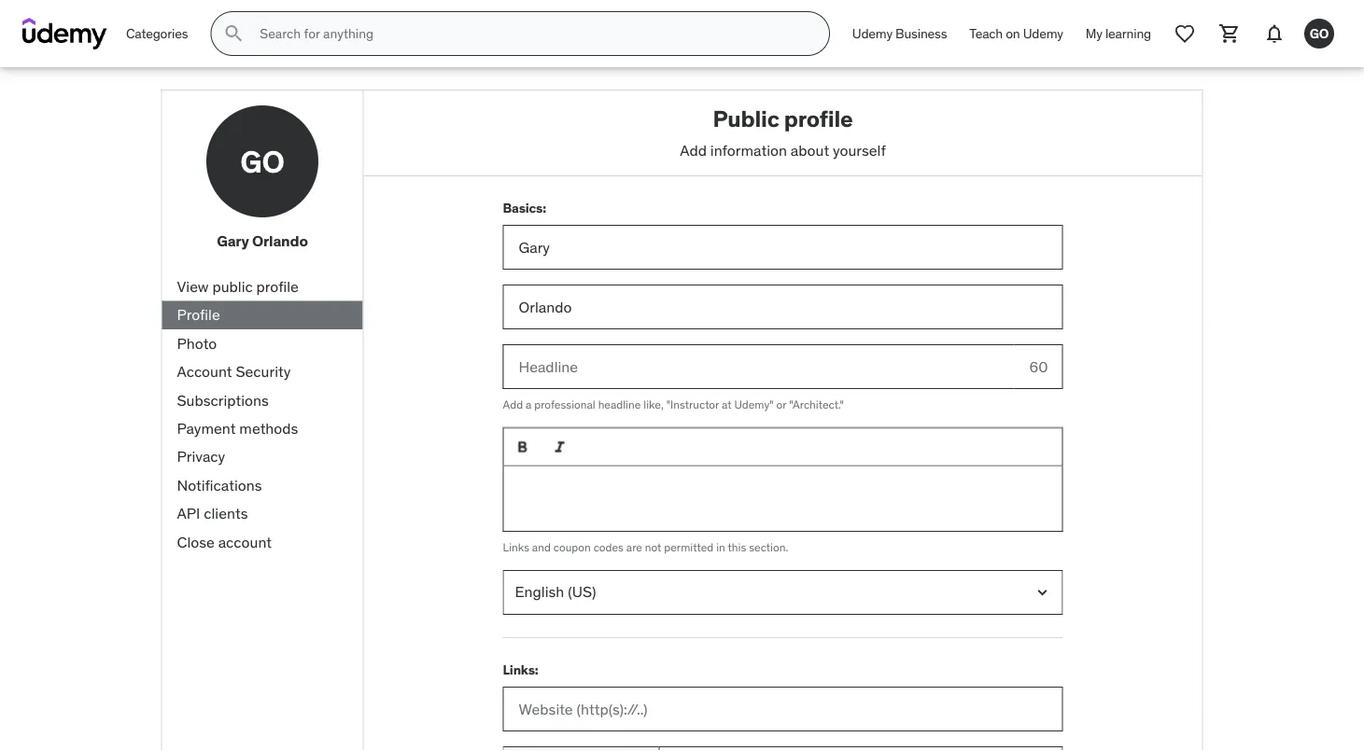 Task type: locate. For each thing, give the bounding box(es) containing it.
a
[[526, 398, 532, 412]]

udemy right on
[[1023, 25, 1063, 42]]

None text field
[[503, 467, 1063, 532]]

on
[[1006, 25, 1020, 42]]

1 horizontal spatial udemy
[[1023, 25, 1063, 42]]

subscriptions link
[[162, 386, 363, 415]]

1 horizontal spatial go
[[1310, 25, 1329, 42]]

at
[[722, 398, 732, 412]]

profile up about
[[784, 105, 853, 133]]

Search for anything text field
[[256, 18, 807, 49]]

go up gary orlando
[[240, 143, 285, 180]]

add inside public profile add information about yourself
[[680, 140, 707, 159]]

0 vertical spatial profile
[[784, 105, 853, 133]]

learning
[[1106, 25, 1151, 42]]

basics:
[[503, 200, 546, 216]]

gary
[[217, 232, 249, 251]]

account security link
[[162, 358, 363, 386]]

are
[[626, 540, 642, 555]]

add left information
[[680, 140, 707, 159]]

go
[[1310, 25, 1329, 42], [240, 143, 285, 180]]

links and coupon codes are not permitted in this section.
[[503, 540, 788, 555]]

api clients link
[[162, 500, 363, 528]]

methods
[[239, 419, 298, 438]]

add
[[680, 140, 707, 159], [503, 398, 523, 412]]

notifications image
[[1263, 22, 1286, 45]]

1 horizontal spatial add
[[680, 140, 707, 159]]

0 vertical spatial add
[[680, 140, 707, 159]]

udemy business
[[852, 25, 947, 42]]

categories button
[[115, 11, 199, 56]]

profile inside public profile add information about yourself
[[784, 105, 853, 133]]

add left a
[[503, 398, 523, 412]]

like,
[[644, 398, 664, 412]]

categories
[[126, 25, 188, 42]]

api
[[177, 504, 200, 523]]

profile
[[784, 105, 853, 133], [256, 277, 299, 296]]

italic image
[[550, 438, 569, 457]]

"instructor
[[666, 398, 719, 412]]

bold image
[[513, 438, 532, 457]]

account
[[177, 362, 232, 381]]

profile up profile link
[[256, 277, 299, 296]]

business
[[896, 25, 947, 42]]

payment
[[177, 419, 236, 438]]

view public profile link
[[162, 273, 363, 301]]

Last Name text field
[[503, 285, 1063, 330]]

udemy
[[852, 25, 893, 42], [1023, 25, 1063, 42]]

teach on udemy
[[970, 25, 1063, 42]]

First Name text field
[[503, 225, 1063, 270]]

0 horizontal spatial add
[[503, 398, 523, 412]]

add a professional headline like, "instructor at udemy" or "architect."
[[503, 398, 844, 412]]

profile
[[177, 305, 220, 325]]

close account link
[[162, 528, 363, 557]]

photo
[[177, 334, 217, 353]]

0 horizontal spatial udemy
[[852, 25, 893, 42]]

0 horizontal spatial profile
[[256, 277, 299, 296]]

udemy left the business
[[852, 25, 893, 42]]

my learning
[[1086, 25, 1151, 42]]

headline
[[598, 398, 641, 412]]

public
[[713, 105, 779, 133]]

1 horizontal spatial profile
[[784, 105, 853, 133]]

account
[[218, 533, 272, 552]]

udemy image
[[22, 18, 107, 49]]

view public profile profile photo account security subscriptions payment methods privacy notifications api clients close account
[[177, 277, 299, 552]]

my
[[1086, 25, 1103, 42]]

1 vertical spatial add
[[503, 398, 523, 412]]

go right notifications "icon"
[[1310, 25, 1329, 42]]

close
[[177, 533, 215, 552]]

1 vertical spatial profile
[[256, 277, 299, 296]]

view
[[177, 277, 209, 296]]

0 horizontal spatial go
[[240, 143, 285, 180]]

my learning link
[[1075, 11, 1163, 56]]



Task type: describe. For each thing, give the bounding box(es) containing it.
1 vertical spatial go
[[240, 143, 285, 180]]

shopping cart with 0 items image
[[1219, 22, 1241, 45]]

udemy business link
[[841, 11, 958, 56]]

this
[[728, 540, 746, 555]]

public
[[212, 277, 253, 296]]

professional
[[534, 398, 596, 412]]

orlando
[[252, 232, 308, 251]]

section.
[[749, 540, 788, 555]]

profile link
[[162, 301, 363, 330]]

clients
[[204, 504, 248, 523]]

teach
[[970, 25, 1003, 42]]

profile inside view public profile profile photo account security subscriptions payment methods privacy notifications api clients close account
[[256, 277, 299, 296]]

udemy"
[[734, 398, 774, 412]]

information
[[710, 140, 787, 159]]

subscriptions
[[177, 391, 269, 410]]

or
[[776, 398, 786, 412]]

Website (http(s)://..) url field
[[503, 687, 1063, 732]]

wishlist image
[[1174, 22, 1196, 45]]

photo link
[[162, 330, 363, 358]]

notifications
[[177, 476, 262, 495]]

permitted
[[664, 540, 714, 555]]

submit search image
[[223, 22, 245, 45]]

in
[[716, 540, 725, 555]]

2 udemy from the left
[[1023, 25, 1063, 42]]

Headline text field
[[503, 345, 1015, 390]]

codes
[[594, 540, 624, 555]]

not
[[645, 540, 662, 555]]

and
[[532, 540, 551, 555]]

"architect."
[[789, 398, 844, 412]]

teach on udemy link
[[958, 11, 1075, 56]]

go link
[[1297, 11, 1342, 56]]

1 udemy from the left
[[852, 25, 893, 42]]

links
[[503, 540, 529, 555]]

Twitter Profile text field
[[659, 747, 1063, 752]]

security
[[236, 362, 291, 381]]

privacy
[[177, 447, 225, 467]]

about
[[791, 140, 829, 159]]

links:
[[503, 661, 538, 678]]

coupon
[[554, 540, 591, 555]]

payment methods link
[[162, 415, 363, 443]]

0 vertical spatial go
[[1310, 25, 1329, 42]]

privacy link
[[162, 443, 363, 472]]

gary orlando
[[217, 232, 308, 251]]

60
[[1029, 357, 1048, 376]]

notifications link
[[162, 472, 363, 500]]

public profile add information about yourself
[[680, 105, 886, 159]]

yourself
[[833, 140, 886, 159]]



Task type: vqa. For each thing, say whether or not it's contained in the screenshot.
Go to the left
yes



